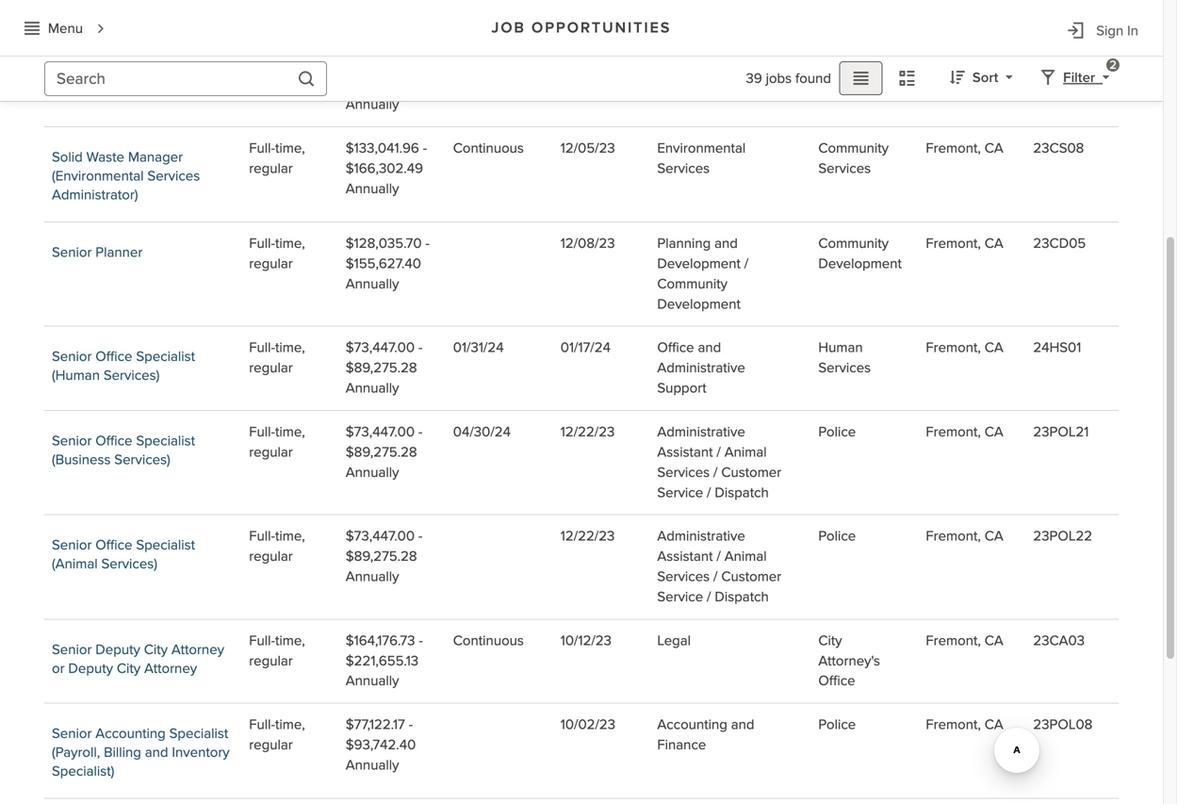 Task type: vqa. For each thing, say whether or not it's contained in the screenshot.


Task type: locate. For each thing, give the bounding box(es) containing it.
chevron right image
[[92, 21, 109, 38]]

01/17/24
[[561, 339, 611, 357]]

- inside "$133,041.96 - $166,302.49 annually"
[[423, 140, 427, 157]]

1 vertical spatial services)
[[114, 451, 171, 469]]

7 annually from the top
[[346, 673, 399, 690]]

accounting up finance
[[658, 716, 728, 734]]

public works
[[819, 55, 899, 73]]

senior up 'or'
[[52, 641, 92, 659]]

services) right (business
[[114, 451, 171, 469]]

- for street maintenance worker i/ii
[[421, 55, 425, 73]]

5 full- from the top
[[249, 423, 275, 441]]

administrative assistant / animal services / customer service / dispatch
[[658, 423, 782, 502], [658, 528, 782, 606]]

services down manager
[[148, 167, 200, 185]]

3 time, from the top
[[275, 235, 305, 252]]

fremont, ca for 23pol22
[[927, 528, 1004, 545]]

5 regular from the top
[[249, 444, 293, 461]]

39 jobs found
[[747, 70, 832, 87]]

ca left 23cd05
[[985, 235, 1004, 252]]

specialist for senior office specialist (animal services)
[[136, 537, 195, 554]]

$93,395.97
[[346, 76, 417, 93]]

0 horizontal spatial city
[[117, 660, 141, 678]]

2 full- from the top
[[249, 140, 275, 157]]

services down support
[[658, 464, 710, 481]]

full-
[[249, 55, 275, 73], [249, 140, 275, 157], [249, 235, 275, 252], [249, 339, 275, 357], [249, 423, 275, 441], [249, 528, 275, 545], [249, 632, 275, 650], [249, 716, 275, 734]]

finance
[[658, 737, 707, 754]]

or
[[52, 660, 65, 678]]

0 vertical spatial service
[[658, 484, 704, 502]]

senior for senior office specialist (animal services)
[[52, 537, 92, 554]]

1 customer from the top
[[722, 464, 782, 481]]

5 time, from the top
[[275, 423, 305, 441]]

$128,035.70
[[346, 235, 422, 252]]

2 vertical spatial $89,275.28
[[346, 548, 417, 566]]

2 12/22/23 from the top
[[561, 528, 615, 545]]

community down planning on the top of page
[[658, 275, 728, 293]]

caret down image for filter
[[1104, 72, 1110, 83]]

2 senior from the top
[[52, 348, 92, 366]]

$89,275.28
[[346, 359, 417, 377], [346, 444, 417, 461], [346, 548, 417, 566]]

0 vertical spatial assistant
[[658, 444, 714, 461]]

community down community services
[[819, 235, 889, 252]]

time, for senior deputy city attorney or deputy city attorney
[[275, 632, 305, 650]]

regular for solid waste manager (environmental services administrator)
[[249, 160, 293, 177]]

office up support
[[658, 339, 695, 357]]

1 vertical spatial $73,447.00 - $89,275.28 annually
[[346, 423, 423, 481]]

assistant for 23pol22
[[658, 548, 714, 566]]

- for senior office specialist (animal services)
[[419, 528, 423, 545]]

2 fremont, ca from the top
[[927, 140, 1004, 157]]

customer for 23pol21
[[722, 464, 782, 481]]

senior inside senior office specialist (business services)
[[52, 432, 92, 450]]

5 full-time, regular from the top
[[249, 423, 305, 461]]

2 $89,275.28 from the top
[[346, 444, 417, 461]]

time, for senior office specialist (business services)
[[275, 423, 305, 441]]

1 assistant from the top
[[658, 444, 714, 461]]

23pw03
[[1034, 55, 1088, 73]]

8 regular from the top
[[249, 737, 293, 754]]

specialist inside senior office specialist (animal services)
[[136, 537, 195, 554]]

1 vertical spatial administrative
[[658, 423, 746, 441]]

office up (business
[[96, 432, 133, 450]]

full-time, regular for street maintenance worker i/ii
[[249, 55, 305, 93]]

assistant up legal
[[658, 548, 714, 566]]

caret down image left 2
[[1104, 72, 1110, 83]]

2 vertical spatial administrative
[[658, 528, 746, 545]]

2 annually from the top
[[346, 180, 399, 197]]

senior accounting specialist (payroll, billing and inventory specialist)
[[52, 725, 230, 781]]

3 ca from the top
[[985, 235, 1004, 252]]

1 vertical spatial animal
[[725, 548, 767, 566]]

administrative for 23pol22
[[658, 528, 746, 545]]

1 ca from the top
[[985, 55, 1004, 73]]

ca for 23pol21
[[985, 423, 1004, 441]]

sign in button
[[1055, 6, 1150, 50]]

assistant for 23pol21
[[658, 444, 714, 461]]

5 fremont, ca from the top
[[927, 423, 1004, 441]]

job opportunities
[[492, 19, 672, 37]]

community inside community development
[[819, 235, 889, 252]]

planner
[[96, 244, 143, 261]]

- for senior deputy city attorney or deputy city attorney
[[419, 632, 423, 650]]

6 ca from the top
[[985, 528, 1004, 545]]

services) right (human
[[104, 367, 160, 385]]

6 fremont, from the top
[[927, 528, 982, 545]]

0 vertical spatial services)
[[104, 367, 160, 385]]

3 senior from the top
[[52, 432, 92, 450]]

2 horizontal spatial city
[[819, 632, 843, 650]]

0 vertical spatial $89,275.28
[[346, 359, 417, 377]]

jobs
[[766, 70, 792, 87]]

3 full- from the top
[[249, 235, 275, 252]]

0 vertical spatial dispatch
[[715, 484, 769, 502]]

senior inside senior accounting specialist (payroll, billing and inventory specialist)
[[52, 725, 92, 743]]

- for senior office specialist (human services)
[[419, 339, 423, 357]]

1 vertical spatial dispatch
[[715, 588, 769, 606]]

-
[[421, 55, 425, 73], [423, 140, 427, 157], [426, 235, 430, 252], [419, 339, 423, 357], [419, 423, 423, 441], [419, 528, 423, 545], [419, 632, 423, 650], [409, 716, 413, 734]]

office inside senior office specialist (business services)
[[96, 432, 133, 450]]

4 full- from the top
[[249, 339, 275, 357]]

specialist inside senior office specialist (business services)
[[136, 432, 195, 450]]

police
[[819, 423, 857, 441], [819, 528, 857, 545], [819, 716, 857, 734]]

2 fremont, from the top
[[927, 140, 982, 157]]

1 full- from the top
[[249, 55, 275, 73]]

6 full- from the top
[[249, 528, 275, 545]]

0 horizontal spatial maintenance
[[92, 64, 173, 82]]

23ca03
[[1034, 632, 1086, 650]]

- for solid waste manager (environmental services administrator)
[[423, 140, 427, 157]]

2 administrative assistant / animal services / customer service / dispatch from the top
[[658, 528, 782, 606]]

1 time, from the top
[[275, 55, 305, 73]]

12/22/23 for senior office specialist (animal services)
[[561, 528, 615, 545]]

39
[[747, 70, 763, 87]]

ca left 24hs01
[[985, 339, 1004, 357]]

2 vertical spatial police
[[819, 716, 857, 734]]

animal for 23pol21
[[725, 444, 767, 461]]

annually inside $77,122.17 - $93,742.40 annually
[[346, 757, 399, 774]]

0 vertical spatial administrative
[[658, 359, 746, 377]]

fremont, for 24hs01
[[927, 339, 982, 357]]

1 continuous from the top
[[453, 140, 524, 157]]

specialist inside senior accounting specialist (payroll, billing and inventory specialist)
[[169, 725, 229, 743]]

0 vertical spatial community
[[819, 140, 889, 157]]

office up (human
[[96, 348, 133, 366]]

senior up (business
[[52, 432, 92, 450]]

annually inside $164,176.73 - $221,655.13 annually
[[346, 673, 399, 690]]

senior accounting specialist (payroll, billing and inventory specialist) link
[[52, 725, 230, 781]]

3 police from the top
[[819, 716, 857, 734]]

1 vertical spatial police
[[819, 528, 857, 545]]

services) inside senior office specialist (business services)
[[114, 451, 171, 469]]

senior for senior planner
[[52, 244, 92, 261]]

ca for 23cs08
[[985, 140, 1004, 157]]

1 12/22/23 from the top
[[561, 423, 615, 441]]

senior inside senior office specialist (animal services)
[[52, 537, 92, 554]]

4 full-time, regular from the top
[[249, 339, 305, 377]]

2 service from the top
[[658, 588, 704, 606]]

full- for senior deputy city attorney or deputy city attorney
[[249, 632, 275, 650]]

2 time, from the top
[[275, 140, 305, 157]]

0 vertical spatial $73,447.00
[[346, 339, 415, 357]]

1 vertical spatial community
[[819, 235, 889, 252]]

24hs01
[[1034, 339, 1082, 357]]

0 vertical spatial 12/22/23
[[561, 423, 615, 441]]

- inside $77,122.17 - $93,742.40 annually
[[409, 716, 413, 734]]

billing
[[104, 744, 141, 762]]

6 regular from the top
[[249, 548, 293, 566]]

office and administrative support
[[658, 339, 746, 397]]

and for office
[[698, 339, 722, 357]]

3 administrative from the top
[[658, 528, 746, 545]]

and
[[715, 235, 738, 252], [698, 339, 722, 357], [732, 716, 755, 734], [145, 744, 168, 762]]

accounting
[[658, 716, 728, 734], [96, 725, 166, 743]]

dispatch for 23pol22
[[715, 588, 769, 606]]

4 fremont, ca from the top
[[927, 339, 1004, 357]]

office inside senior office specialist (animal services)
[[96, 537, 133, 554]]

administrative
[[658, 359, 746, 377], [658, 423, 746, 441], [658, 528, 746, 545]]

(human
[[52, 367, 100, 385]]

7 fremont, ca from the top
[[927, 632, 1004, 650]]

23pol22
[[1034, 528, 1093, 545]]

1 administrative from the top
[[658, 359, 746, 377]]

fremont, ca for 23ca03
[[927, 632, 1004, 650]]

2 ca from the top
[[985, 140, 1004, 157]]

accounting inside senior accounting specialist (payroll, billing and inventory specialist)
[[96, 725, 166, 743]]

annually inside "$133,041.96 - $166,302.49 annually"
[[346, 180, 399, 197]]

maintenance
[[658, 55, 738, 73], [92, 64, 173, 82]]

1 fremont, ca from the top
[[927, 55, 1004, 73]]

2 administrative from the top
[[658, 423, 746, 441]]

services) right (animal
[[101, 556, 157, 573]]

4 regular from the top
[[249, 359, 293, 377]]

services down environmental
[[658, 160, 710, 177]]

8 ca from the top
[[985, 716, 1004, 734]]

2 $73,447.00 - $89,275.28 annually from the top
[[346, 423, 423, 481]]

1 vertical spatial continuous
[[453, 632, 524, 650]]

full-time, regular for senior planner
[[249, 235, 305, 273]]

ca left 23pol08 at right bottom
[[985, 716, 1004, 734]]

3 full-time, regular from the top
[[249, 235, 305, 273]]

caret down image
[[1007, 72, 1013, 83], [1104, 72, 1110, 83]]

5 senior from the top
[[52, 641, 92, 659]]

6 full-time, regular from the top
[[249, 528, 305, 566]]

office for senior office specialist (animal services)
[[96, 537, 133, 554]]

specialist
[[136, 348, 195, 366], [136, 432, 195, 450], [136, 537, 195, 554], [169, 725, 229, 743]]

4 ca from the top
[[985, 339, 1004, 357]]

4 fremont, from the top
[[927, 339, 982, 357]]

regular for senior office specialist (business services)
[[249, 444, 293, 461]]

fremont, for 23pol21
[[927, 423, 982, 441]]

office for senior office specialist (human services)
[[96, 348, 133, 366]]

7 full- from the top
[[249, 632, 275, 650]]

annually inside $69,873.85 - $93,395.97 annually
[[346, 96, 399, 113]]

annually
[[346, 96, 399, 113], [346, 180, 399, 197], [346, 275, 399, 293], [346, 380, 399, 397], [346, 464, 399, 481], [346, 568, 399, 586], [346, 673, 399, 690], [346, 757, 399, 774]]

1 administrative assistant / animal services / customer service / dispatch from the top
[[658, 423, 782, 502]]

annually for senior office specialist (business services)
[[346, 464, 399, 481]]

and inside "accounting and finance"
[[732, 716, 755, 734]]

1 vertical spatial customer
[[722, 568, 782, 586]]

3 regular from the top
[[249, 255, 293, 273]]

7 fremont, from the top
[[927, 632, 982, 650]]

2 regular from the top
[[249, 160, 293, 177]]

annually inside $128,035.70 - $155,627.40 annually
[[346, 275, 399, 293]]

ca left 23ca03
[[985, 632, 1004, 650]]

senior planner
[[52, 244, 143, 261]]

specialist inside senior office specialist (human services)
[[136, 348, 195, 366]]

senior for senior accounting specialist (payroll, billing and inventory specialist)
[[52, 725, 92, 743]]

services) inside senior office specialist (animal services)
[[101, 556, 157, 573]]

full- for senior office specialist (animal services)
[[249, 528, 275, 545]]

0 vertical spatial administrative assistant / animal services / customer service / dispatch
[[658, 423, 782, 502]]

4 annually from the top
[[346, 380, 399, 397]]

services) inside senior office specialist (human services)
[[104, 367, 160, 385]]

3 fremont, ca from the top
[[927, 235, 1004, 252]]

and inside office and administrative support
[[698, 339, 722, 357]]

6 annually from the top
[[346, 568, 399, 586]]

administrative assistant / animal services / customer service / dispatch for 23pol22
[[658, 528, 782, 606]]

3 annually from the top
[[346, 275, 399, 293]]

specialist for senior office specialist (human services)
[[136, 348, 195, 366]]

ca for 23ca03
[[985, 632, 1004, 650]]

4 time, from the top
[[275, 339, 305, 357]]

2 caret down image from the left
[[1104, 72, 1110, 83]]

ca left 23pol21
[[985, 423, 1004, 441]]

5 ca from the top
[[985, 423, 1004, 441]]

8 fremont, ca from the top
[[927, 716, 1004, 734]]

5 fremont, from the top
[[927, 423, 982, 441]]

assistant
[[658, 444, 714, 461], [658, 548, 714, 566]]

ca left 23pol22
[[985, 528, 1004, 545]]

0 vertical spatial $73,447.00 - $89,275.28 annually
[[346, 339, 423, 397]]

7 time, from the top
[[275, 632, 305, 650]]

office for senior office specialist (business services)
[[96, 432, 133, 450]]

1 full-time, regular from the top
[[249, 55, 305, 93]]

services up community development
[[819, 160, 872, 177]]

3 $73,447.00 - $89,275.28 annually from the top
[[346, 528, 423, 586]]

2 dispatch from the top
[[715, 588, 769, 606]]

accounting up billing
[[96, 725, 166, 743]]

senior up the (payroll,
[[52, 725, 92, 743]]

2 vertical spatial community
[[658, 275, 728, 293]]

8 time, from the top
[[275, 716, 305, 734]]

senior deputy city attorney or deputy city attorney
[[52, 641, 224, 678]]

12/22/23
[[561, 423, 615, 441], [561, 528, 615, 545]]

3 $73,447.00 from the top
[[346, 528, 415, 545]]

1 fremont, from the top
[[927, 55, 982, 73]]

1 horizontal spatial maintenance
[[658, 55, 738, 73]]

8 full-time, regular from the top
[[249, 716, 305, 754]]

2 assistant from the top
[[658, 548, 714, 566]]

$93,742.40
[[346, 737, 416, 754]]

8 fremont, from the top
[[927, 716, 982, 734]]

2 vertical spatial $73,447.00 - $89,275.28 annually
[[346, 528, 423, 586]]

1 $89,275.28 from the top
[[346, 359, 417, 377]]

manager
[[128, 149, 183, 166]]

0 vertical spatial customer
[[722, 464, 782, 481]]

1 vertical spatial 12/22/23
[[561, 528, 615, 545]]

2 $73,447.00 from the top
[[346, 423, 415, 441]]

accounting inside "accounting and finance"
[[658, 716, 728, 734]]

maintenance left 39
[[658, 55, 738, 73]]

2 full-time, regular from the top
[[249, 140, 305, 177]]

senior inside senior deputy city attorney or deputy city attorney
[[52, 641, 92, 659]]

1 horizontal spatial accounting
[[658, 716, 728, 734]]

7 full-time, regular from the top
[[249, 632, 305, 670]]

6 fremont, ca from the top
[[927, 528, 1004, 545]]

time, for senior office specialist (animal services)
[[275, 528, 305, 545]]

1 vertical spatial attorney
[[144, 660, 197, 678]]

fremont, for 23cd05
[[927, 235, 982, 252]]

1 annually from the top
[[346, 96, 399, 113]]

$69,873.85 - $93,395.97 annually
[[346, 55, 425, 113]]

1 police from the top
[[819, 423, 857, 441]]

fremont, for 23pol22
[[927, 528, 982, 545]]

2 customer from the top
[[722, 568, 782, 586]]

caret down image inside 'sort' link
[[1007, 72, 1013, 83]]

8 annually from the top
[[346, 757, 399, 774]]

full-time, regular for senior office specialist (human services)
[[249, 339, 305, 377]]

dispatch for 23pol21
[[715, 484, 769, 502]]

1 vertical spatial $73,447.00
[[346, 423, 415, 441]]

fremont, for 23pol08
[[927, 716, 982, 734]]

senior inside senior office specialist (human services)
[[52, 348, 92, 366]]

services
[[658, 160, 710, 177], [819, 160, 872, 177], [148, 167, 200, 185], [819, 359, 872, 377], [658, 464, 710, 481], [658, 568, 710, 586]]

0 horizontal spatial caret down image
[[1007, 72, 1013, 83]]

$73,447.00 for 04/30/24
[[346, 423, 415, 441]]

3 fremont, from the top
[[927, 235, 982, 252]]

services inside community services
[[819, 160, 872, 177]]

1 regular from the top
[[249, 76, 293, 93]]

time, for solid waste manager (environmental services administrator)
[[275, 140, 305, 157]]

administrative assistant / animal services / customer service / dispatch up legal
[[658, 528, 782, 606]]

administrative assistant / animal services / customer service / dispatch down support
[[658, 423, 782, 502]]

2 vertical spatial $73,447.00
[[346, 528, 415, 545]]

senior planner link
[[52, 244, 143, 261]]

1 vertical spatial administrative assistant / animal services / customer service / dispatch
[[658, 528, 782, 606]]

0 horizontal spatial accounting
[[96, 725, 166, 743]]

5 annually from the top
[[346, 464, 399, 481]]

0 vertical spatial attorney
[[172, 641, 224, 659]]

office down attorney's
[[819, 673, 856, 690]]

- inside $69,873.85 - $93,395.97 annually
[[421, 55, 425, 73]]

services) for (animal
[[101, 556, 157, 573]]

service
[[658, 484, 704, 502], [658, 588, 704, 606]]

annually for street maintenance worker i/ii
[[346, 96, 399, 113]]

community for services
[[819, 140, 889, 157]]

0 vertical spatial police
[[819, 423, 857, 441]]

7 regular from the top
[[249, 652, 293, 670]]

1 dispatch from the top
[[715, 484, 769, 502]]

1 vertical spatial assistant
[[658, 548, 714, 566]]

1 caret down image from the left
[[1007, 72, 1013, 83]]

$69,873.85
[[346, 55, 417, 73]]

1 $73,447.00 - $89,275.28 annually from the top
[[346, 339, 423, 397]]

2 vertical spatial services)
[[101, 556, 157, 573]]

development
[[658, 255, 741, 273], [819, 255, 903, 273], [658, 295, 741, 313]]

2 police from the top
[[819, 528, 857, 545]]

office up (animal
[[96, 537, 133, 554]]

1 horizontal spatial caret down image
[[1104, 72, 1110, 83]]

ca left 23pw03
[[985, 55, 1004, 73]]

8 full- from the top
[[249, 716, 275, 734]]

office inside office and administrative support
[[658, 339, 695, 357]]

caret down image right sort
[[1007, 72, 1013, 83]]

deputy
[[96, 641, 140, 659], [68, 660, 113, 678]]

assistant down support
[[658, 444, 714, 461]]

city
[[819, 632, 843, 650], [144, 641, 168, 659], [117, 660, 141, 678]]

2 animal from the top
[[725, 548, 767, 566]]

1 senior from the top
[[52, 244, 92, 261]]

full-time, regular for senior accounting specialist (payroll, billing and inventory specialist)
[[249, 716, 305, 754]]

specialist)
[[52, 763, 115, 781]]

senior up (animal
[[52, 537, 92, 554]]

continuous
[[453, 140, 524, 157], [453, 632, 524, 650]]

xs image
[[25, 21, 40, 36]]

- inside $164,176.73 - $221,655.13 annually
[[419, 632, 423, 650]]

ca left 23cs08
[[985, 140, 1004, 157]]

annually for solid waste manager (environmental services administrator)
[[346, 180, 399, 197]]

community down found
[[819, 140, 889, 157]]

$133,041.96
[[346, 140, 419, 157]]

2 continuous from the top
[[453, 632, 524, 650]]

0 vertical spatial animal
[[725, 444, 767, 461]]

and inside planning and development / community development
[[715, 235, 738, 252]]

1 $73,447.00 from the top
[[346, 339, 415, 357]]

1 vertical spatial $89,275.28
[[346, 444, 417, 461]]

solid waste manager (environmental services administrator)
[[52, 149, 200, 204]]

maintenance down chevron right image
[[92, 64, 173, 82]]

1 animal from the top
[[725, 444, 767, 461]]

regular
[[249, 76, 293, 93], [249, 160, 293, 177], [249, 255, 293, 273], [249, 359, 293, 377], [249, 444, 293, 461], [249, 548, 293, 566], [249, 652, 293, 670], [249, 737, 293, 754]]

1 vertical spatial deputy
[[68, 660, 113, 678]]

senior up (human
[[52, 348, 92, 366]]

office inside senior office specialist (human services)
[[96, 348, 133, 366]]

ca for 23pw03
[[985, 55, 1004, 73]]

- inside $128,035.70 - $155,627.40 annually
[[426, 235, 430, 252]]

$133,041.96 - $166,302.49 annually
[[346, 140, 427, 197]]

/
[[745, 255, 749, 273], [717, 444, 721, 461], [714, 464, 718, 481], [707, 484, 712, 502], [717, 548, 721, 566], [714, 568, 718, 586], [707, 588, 712, 606]]

1 vertical spatial service
[[658, 588, 704, 606]]

7 ca from the top
[[985, 632, 1004, 650]]

senior office specialist (business services) link
[[52, 432, 195, 469]]

fremont, ca
[[927, 55, 1004, 73], [927, 140, 1004, 157], [927, 235, 1004, 252], [927, 339, 1004, 357], [927, 423, 1004, 441], [927, 528, 1004, 545], [927, 632, 1004, 650], [927, 716, 1004, 734]]

sort
[[973, 69, 999, 86]]

senior left planner
[[52, 244, 92, 261]]

full-time, regular
[[249, 55, 305, 93], [249, 140, 305, 177], [249, 235, 305, 273], [249, 339, 305, 377], [249, 423, 305, 461], [249, 528, 305, 566], [249, 632, 305, 670], [249, 716, 305, 754]]

4 senior from the top
[[52, 537, 92, 554]]

and inside senior accounting specialist (payroll, billing and inventory specialist)
[[145, 744, 168, 762]]

0 vertical spatial continuous
[[453, 140, 524, 157]]

animal
[[725, 444, 767, 461], [725, 548, 767, 566]]



Task type: describe. For each thing, give the bounding box(es) containing it.
fremont, ca for 23pol08
[[927, 716, 1004, 734]]

street maintenance worker i/ii link
[[52, 64, 220, 101]]

full- for senior office specialist (business services)
[[249, 423, 275, 441]]

community development
[[819, 235, 903, 273]]

full-time, regular for senior deputy city attorney or deputy city attorney
[[249, 632, 305, 670]]

(payroll,
[[52, 744, 100, 762]]

senior for senior office specialist (business services)
[[52, 432, 92, 450]]

1 horizontal spatial city
[[144, 641, 168, 659]]

filter
[[1064, 69, 1096, 86]]

23pol21
[[1034, 423, 1090, 441]]

service for 23pol22
[[658, 588, 704, 606]]

street
[[52, 64, 89, 82]]

$77,122.17
[[346, 716, 405, 734]]

community services
[[819, 140, 889, 177]]

specialist for senior accounting specialist (payroll, billing and inventory specialist)
[[169, 725, 229, 743]]

customer for 23pol22
[[722, 568, 782, 586]]

sort link
[[942, 61, 1022, 95]]

senior office specialist (human services) link
[[52, 348, 195, 385]]

police for 23pol22
[[819, 528, 857, 545]]

$73,447.00 for 01/31/24
[[346, 339, 415, 357]]

12/22/23 for senior office specialist (business services)
[[561, 423, 615, 441]]

$155,627.40
[[346, 255, 421, 273]]

human
[[819, 339, 864, 357]]

$166,302.49
[[346, 160, 423, 177]]

community for development
[[819, 235, 889, 252]]

01/31/24
[[453, 339, 504, 357]]

$128,035.70 - $155,627.40 annually
[[346, 235, 430, 293]]

services inside the solid waste manager (environmental services administrator)
[[148, 167, 200, 185]]

city inside "city attorney's office"
[[819, 632, 843, 650]]

04/30/24
[[453, 423, 511, 441]]

23cd05
[[1034, 235, 1087, 252]]

sign in
[[1097, 22, 1139, 40]]

fremont, ca for 24hs01
[[927, 339, 1004, 357]]

animal for 23pol22
[[725, 548, 767, 566]]

sign
[[1097, 22, 1125, 40]]

- for senior accounting specialist (payroll, billing and inventory specialist)
[[409, 716, 413, 734]]

10/02/23
[[561, 716, 616, 734]]

fremont, for 23pw03
[[927, 55, 982, 73]]

caret down image for sort
[[1007, 72, 1013, 83]]

services) for (business
[[114, 451, 171, 469]]

senior deputy city attorney or deputy city attorney link
[[52, 641, 224, 678]]

$221,655.13
[[346, 652, 419, 670]]

environmental
[[658, 140, 746, 157]]

$89,275.28 for 01/31/24
[[346, 359, 417, 377]]

(environmental
[[52, 167, 144, 185]]

- for senior planner
[[426, 235, 430, 252]]

2
[[1110, 58, 1118, 72]]

time, for senior accounting specialist (payroll, billing and inventory specialist)
[[275, 716, 305, 734]]

human services
[[819, 339, 872, 377]]

full-time, regular for senior office specialist (business services)
[[249, 423, 305, 461]]

city attorney's office
[[819, 632, 881, 690]]

time, for senior office specialist (human services)
[[275, 339, 305, 357]]

annually for senior accounting specialist (payroll, billing and inventory specialist)
[[346, 757, 399, 774]]

full- for senior planner
[[249, 235, 275, 252]]

services down human
[[819, 359, 872, 377]]

regular for senior planner
[[249, 255, 293, 273]]

opportunities
[[532, 19, 672, 37]]

services inside environmental services
[[658, 160, 710, 177]]

time, for senior planner
[[275, 235, 305, 252]]

solid waste manager (environmental services administrator) link
[[52, 149, 200, 204]]

menu
[[48, 20, 83, 37]]

- for senior office specialist (business services)
[[419, 423, 423, 441]]

services up legal
[[658, 568, 710, 586]]

support
[[658, 380, 707, 397]]

regular for senior office specialist (human services)
[[249, 359, 293, 377]]

fremont, ca for 23cd05
[[927, 235, 1004, 252]]

administrative assistant / animal services / customer service / dispatch for 23pol21
[[658, 423, 782, 502]]

works
[[860, 55, 899, 73]]

/ inside planning and development / community development
[[745, 255, 749, 273]]

(business
[[52, 451, 111, 469]]

job
[[492, 19, 526, 37]]

fremont, for 23ca03
[[927, 632, 982, 650]]

legal
[[658, 632, 691, 650]]

accounting and finance
[[658, 716, 755, 754]]

i/ii
[[52, 83, 66, 101]]

3 $89,275.28 from the top
[[346, 548, 417, 566]]

$73,447.00 - $89,275.28 annually for 01/31/24
[[346, 339, 423, 397]]

annually for senior deputy city attorney or deputy city attorney
[[346, 673, 399, 690]]

full- for street maintenance worker i/ii
[[249, 55, 275, 73]]

time, for street maintenance worker i/ii
[[275, 55, 305, 73]]

senior office specialist (animal services) link
[[52, 537, 195, 573]]

menu link
[[14, 11, 114, 46]]

(animal
[[52, 556, 98, 573]]

12/05/23
[[561, 140, 616, 157]]

10/12/23
[[561, 632, 612, 650]]

$89,275.28 for 04/30/24
[[346, 444, 417, 461]]

Search by keyword. When autocomplete results are available use up and down arrows to select an item. text field
[[44, 61, 327, 96]]

community inside planning and development / community development
[[658, 275, 728, 293]]

regular for senior office specialist (animal services)
[[249, 548, 293, 566]]

04/07/23
[[561, 55, 618, 73]]

senior office specialist (animal services)
[[52, 537, 195, 573]]

specialist for senior office specialist (business services)
[[136, 432, 195, 450]]

continuous for $133,041.96 - $166,302.49 annually
[[453, 140, 524, 157]]

fremont, for 23cs08
[[927, 140, 982, 157]]

$77,122.17 - $93,742.40 annually
[[346, 716, 416, 774]]

senior for senior office specialist (human services)
[[52, 348, 92, 366]]

fremont, ca for 23pw03
[[927, 55, 1004, 73]]

administrative for 23pol21
[[658, 423, 746, 441]]

ca for 23cd05
[[985, 235, 1004, 252]]

full- for senior accounting specialist (payroll, billing and inventory specialist)
[[249, 716, 275, 734]]

and for accounting
[[732, 716, 755, 734]]

senior office specialist (business services)
[[52, 432, 195, 469]]

12/08/23
[[561, 235, 616, 252]]

$164,176.73
[[346, 632, 415, 650]]

in
[[1128, 22, 1139, 40]]

annually for senior office specialist (animal services)
[[346, 568, 399, 586]]

public
[[819, 55, 857, 73]]

regular for street maintenance worker i/ii
[[249, 76, 293, 93]]

ca for 23pol22
[[985, 528, 1004, 545]]

ca for 23pol08
[[985, 716, 1004, 734]]

0 vertical spatial deputy
[[96, 641, 140, 659]]

regular for senior accounting specialist (payroll, billing and inventory specialist)
[[249, 737, 293, 754]]

solid
[[52, 149, 83, 166]]

street maintenance worker i/ii
[[52, 64, 220, 101]]

attorney's
[[819, 652, 881, 670]]

service for 23pol21
[[658, 484, 704, 502]]

inventory
[[172, 744, 230, 762]]

full-time, regular for solid waste manager (environmental services administrator)
[[249, 140, 305, 177]]

header element
[[0, 0, 1164, 56]]

senior office specialist (human services)
[[52, 348, 195, 385]]

worker
[[176, 64, 220, 82]]

annually for senior office specialist (human services)
[[346, 380, 399, 397]]

23pol08
[[1034, 716, 1093, 734]]

annually for senior planner
[[346, 275, 399, 293]]

police for 23pol21
[[819, 423, 857, 441]]

police for 23pol08
[[819, 716, 857, 734]]

office inside "city attorney's office"
[[819, 673, 856, 690]]

environmental services
[[658, 140, 746, 177]]

planning
[[658, 235, 711, 252]]

found
[[796, 70, 832, 87]]

fremont, ca for 23cs08
[[927, 140, 1004, 157]]

23cs08
[[1034, 140, 1085, 157]]

and for planning
[[715, 235, 738, 252]]

ca for 24hs01
[[985, 339, 1004, 357]]

$73,447.00 - $89,275.28 annually for 04/30/24
[[346, 423, 423, 481]]

maintenance inside street maintenance worker i/ii
[[92, 64, 173, 82]]

continuous for $164,176.73 - $221,655.13 annually
[[453, 632, 524, 650]]

full- for solid waste manager (environmental services administrator)
[[249, 140, 275, 157]]

full-time, regular for senior office specialist (animal services)
[[249, 528, 305, 566]]

planning and development / community development
[[658, 235, 749, 313]]

senior for senior deputy city attorney or deputy city attorney
[[52, 641, 92, 659]]

waste
[[86, 149, 124, 166]]

administrator)
[[52, 186, 138, 204]]

$164,176.73 - $221,655.13 annually
[[346, 632, 423, 690]]



